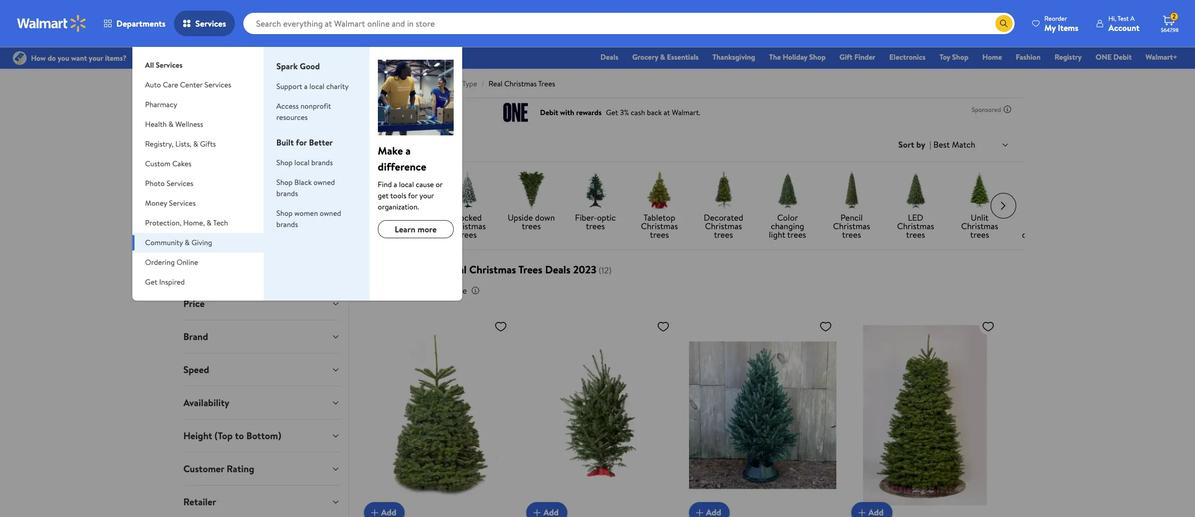 Task type: vqa. For each thing, say whether or not it's contained in the screenshot.
Check corresponding to Check Printing
no



Task type: describe. For each thing, give the bounding box(es) containing it.
one
[[1096, 52, 1112, 62]]

add to favorites list, real christmas tree, noble fir 5/6 ft. image
[[982, 320, 995, 334]]

when
[[383, 285, 403, 297]]

led christmas trees link
[[888, 171, 944, 241]]

add to cart image for real christmas tree, noble fir 5/6 ft. image at the bottom of page
[[856, 507, 869, 518]]

to
[[262, 212, 270, 224]]

christmas inside christmas tree decorations
[[1026, 212, 1063, 224]]

down
[[535, 212, 555, 224]]

fiber-optic trees image
[[576, 171, 615, 209]]

shop black friday real christmas trees deals 2023 (12)
[[362, 263, 612, 277]]

departments
[[116, 18, 166, 29]]

services for money services
[[169, 198, 196, 209]]

price when purchased online
[[362, 285, 467, 297]]

color changing light trees
[[769, 212, 806, 241]]

christmas tree decorations
[[1022, 212, 1066, 241]]

1 horizontal spatial a
[[394, 179, 397, 190]]

2023
[[573, 263, 597, 277]]

pre-
[[392, 212, 408, 224]]

thanksgiving
[[713, 52, 756, 62]]

auto care center services
[[145, 80, 231, 90]]

difference
[[378, 160, 427, 174]]

shop
[[214, 221, 232, 232]]

or
[[436, 179, 443, 190]]

services for photo services
[[167, 178, 193, 189]]

hi,
[[1109, 14, 1117, 23]]

the
[[769, 52, 781, 62]]

grocery & essentials link
[[628, 51, 704, 63]]

up to 25% off christmas link
[[247, 171, 303, 233]]

pencil christmas trees
[[833, 212, 871, 241]]

community
[[145, 238, 183, 248]]

real christmas tree, noble fir 5/6 ft. image
[[852, 316, 999, 516]]

black for friday
[[388, 263, 413, 277]]

off
[[290, 212, 301, 224]]

one debit link
[[1091, 51, 1137, 63]]

shop for shop local brands
[[277, 158, 293, 168]]

1 horizontal spatial home link
[[978, 51, 1007, 63]]

walmart+
[[1146, 52, 1178, 62]]

search icon image
[[1000, 19, 1009, 28]]

in-store
[[204, 139, 229, 150]]

pharmacy
[[145, 99, 177, 110]]

pre-lit christmas trees link
[[376, 171, 431, 241]]

brands for black
[[277, 188, 298, 199]]

color
[[777, 212, 798, 224]]

my
[[1045, 22, 1056, 33]]

trees for all christmas trees
[[330, 221, 349, 232]]

tools
[[390, 191, 407, 201]]

1 vertical spatial deals
[[545, 263, 571, 277]]

one debit
[[1096, 52, 1132, 62]]

1 vertical spatial local
[[295, 158, 310, 168]]

add to cart image
[[368, 507, 381, 518]]

a for support
[[304, 81, 308, 92]]

1 / from the left
[[208, 78, 210, 89]]

access nonprofit resources
[[277, 101, 331, 123]]

christmas inside the decorated christmas trees
[[705, 221, 742, 232]]

christmas tree decorations link
[[1016, 171, 1072, 241]]

|
[[930, 139, 932, 151]]

add to favorites list, real christmas tree, noble fir 3/4 ft. image
[[495, 320, 507, 334]]

deals link
[[596, 51, 623, 63]]

shop for shop black friday real christmas trees deals 2023 (12)
[[362, 263, 385, 277]]

shop black owned brands
[[277, 177, 335, 199]]

grocery & essentials
[[632, 52, 699, 62]]

fashion link
[[1011, 51, 1046, 63]]

toy shop
[[940, 52, 969, 62]]

photo services button
[[132, 174, 264, 194]]

tabletop christmas trees image
[[640, 171, 679, 209]]

thanksgiving link
[[708, 51, 760, 63]]

0 vertical spatial brands
[[311, 158, 333, 168]]

electronics link
[[885, 51, 931, 63]]

upside down trees
[[508, 212, 555, 232]]

brands for women
[[277, 219, 298, 230]]

1 horizontal spatial holiday
[[783, 52, 808, 62]]

gift finder link
[[835, 51, 881, 63]]

home / holiday decor / christmas decor / christmas trees / christmas trees by type / real christmas trees
[[183, 78, 555, 89]]

all christmas trees
[[315, 212, 364, 232]]

a
[[1131, 14, 1135, 23]]

national plant network real fraser fir 32" to 42" tall fresh cut table top christmas tree with stand image
[[527, 316, 674, 516]]

center
[[180, 80, 203, 90]]

lists,
[[175, 139, 192, 150]]

(12)
[[599, 265, 612, 277]]

up to 25% off christmas
[[250, 212, 301, 232]]

in-
[[204, 139, 213, 150]]

pharmacy button
[[132, 95, 264, 115]]

health & wellness button
[[132, 115, 264, 135]]

resources
[[277, 112, 308, 123]]

services button
[[174, 11, 235, 36]]

color changing light trees image
[[769, 171, 807, 209]]

christmas inside "link"
[[641, 221, 678, 232]]

items
[[1058, 22, 1079, 33]]

ad disclaimer and feedback for skylinedisplayad image
[[1004, 105, 1012, 114]]

health
[[145, 119, 167, 130]]

learn
[[395, 224, 416, 235]]

2 / from the left
[[265, 78, 268, 89]]

0 horizontal spatial for
[[296, 137, 307, 148]]

shop local brands link
[[277, 158, 333, 168]]

& for giving
[[185, 238, 190, 248]]

community & giving image
[[378, 60, 454, 136]]

shop women owned brands
[[277, 208, 341, 230]]

home for home
[[983, 52, 1002, 62]]

unlit christmas trees image
[[961, 171, 999, 209]]

all services link
[[132, 47, 264, 75]]

fiber-optic trees link
[[568, 171, 623, 233]]

walmart image
[[17, 15, 87, 32]]

gifts
[[200, 139, 216, 150]]

0 horizontal spatial by
[[453, 78, 461, 89]]

0 vertical spatial real
[[489, 78, 503, 89]]

all christmas trees image
[[320, 171, 359, 209]]

christmas inside all christmas trees
[[327, 212, 364, 224]]

purchased
[[405, 285, 443, 297]]

all for all christmas trees
[[315, 212, 325, 224]]

for inside make a difference find a local cause or get tools for your organization.
[[408, 191, 418, 201]]

decorated christmas trees image
[[705, 171, 743, 209]]

protection, home, & tech
[[145, 218, 228, 229]]

registry, lists, & gifts button
[[132, 135, 264, 154]]

by inside sort and filter section element
[[917, 139, 926, 151]]

services up all services link
[[195, 18, 226, 29]]

4 tab from the top
[[175, 354, 349, 387]]

christmas inside the christmas décor shop
[[193, 212, 230, 224]]

toy
[[940, 52, 951, 62]]

6 tab from the top
[[175, 420, 349, 453]]

finder
[[855, 52, 876, 62]]

led christmas trees image
[[897, 171, 935, 209]]

flocked christmas trees
[[449, 212, 486, 241]]

inspired
[[159, 277, 185, 288]]

hi, test a account
[[1109, 14, 1140, 33]]

3 / from the left
[[331, 78, 334, 89]]

prelit christmas trees image
[[384, 171, 423, 209]]

online
[[177, 257, 198, 268]]



Task type: locate. For each thing, give the bounding box(es) containing it.
unlit
[[971, 212, 989, 224]]

services up care
[[156, 60, 183, 70]]

5 / from the left
[[482, 78, 484, 89]]

2 $647.98
[[1161, 12, 1179, 34]]

/ right center at left
[[208, 78, 210, 89]]

trees inside led christmas trees
[[907, 229, 925, 241]]

2 add to cart image from the left
[[693, 507, 706, 518]]

1 decor from the left
[[241, 78, 261, 89]]

add to favorites list, national plant network real fraser fir 5' tall fresh cut christmas tree image
[[820, 320, 832, 334]]

owned for shop women owned brands
[[320, 208, 341, 219]]

trees inside unlit christmas trees
[[971, 229, 989, 241]]

trees inside color changing light trees
[[788, 229, 806, 241]]

1 horizontal spatial decor
[[307, 78, 327, 89]]

a up difference
[[406, 144, 411, 158]]

real christmas tree, noble fir 3/4 ft. image
[[364, 316, 512, 516]]

2 decor from the left
[[307, 78, 327, 89]]

friday
[[416, 263, 444, 277]]

0 vertical spatial a
[[304, 81, 308, 92]]

for
[[296, 137, 307, 148], [408, 191, 418, 201]]

photo
[[145, 178, 165, 189]]

sort by |
[[899, 139, 932, 151]]

3 add to cart image from the left
[[856, 507, 869, 518]]

home up pharmacy "dropdown button"
[[183, 78, 203, 89]]

1 horizontal spatial add to cart image
[[693, 507, 706, 518]]

0 horizontal spatial home link
[[183, 78, 203, 89]]

0 vertical spatial home link
[[978, 51, 1007, 63]]

0 vertical spatial all
[[145, 60, 154, 70]]

real christmas trees link
[[489, 78, 555, 89]]

charity
[[326, 81, 349, 92]]

all for all services
[[145, 60, 154, 70]]

owned right women
[[320, 208, 341, 219]]

0 vertical spatial local
[[310, 81, 325, 92]]

sort
[[899, 139, 915, 151]]

all inside all christmas trees
[[315, 212, 325, 224]]

& left "gifts"
[[193, 139, 198, 150]]

0 horizontal spatial deals
[[545, 263, 571, 277]]

0 vertical spatial by
[[453, 78, 461, 89]]

black inside shop black owned brands
[[295, 177, 312, 188]]

flocked
[[453, 212, 482, 224]]

brands inside shop women owned brands
[[277, 219, 298, 230]]

sort and filter section element
[[171, 128, 1025, 162]]

community & giving
[[145, 238, 212, 248]]

1 horizontal spatial black
[[388, 263, 413, 277]]

/ left support
[[265, 78, 268, 89]]

local down built for better
[[295, 158, 310, 168]]

owned inside shop black owned brands
[[314, 177, 335, 188]]

women
[[295, 208, 318, 219]]

shop inside shop black owned brands
[[277, 177, 293, 188]]

pencil christmas trees image
[[833, 171, 871, 209]]

essentials
[[667, 52, 699, 62]]

trees for fiber-optic trees
[[586, 221, 605, 232]]

built for better
[[277, 137, 333, 148]]

1 vertical spatial all
[[315, 212, 325, 224]]

tabletop
[[644, 212, 676, 224]]

1 vertical spatial a
[[406, 144, 411, 158]]

/ right christmas trees "link"
[[393, 78, 396, 89]]

owned for shop black owned brands
[[314, 177, 335, 188]]

/
[[208, 78, 210, 89], [265, 78, 268, 89], [331, 78, 334, 89], [393, 78, 396, 89], [482, 78, 484, 89]]

0 vertical spatial owned
[[314, 177, 335, 188]]

Search search field
[[243, 13, 1015, 34]]

black down shop local brands
[[295, 177, 312, 188]]

tab
[[175, 255, 349, 287], [175, 288, 349, 320], [175, 321, 349, 354], [175, 354, 349, 387], [175, 387, 349, 420], [175, 420, 349, 453], [175, 453, 349, 486], [175, 486, 349, 518]]

trees for flocked christmas trees
[[458, 229, 477, 241]]

services inside dropdown button
[[167, 178, 193, 189]]

registry
[[1055, 52, 1082, 62]]

for right built
[[296, 137, 307, 148]]

all right off in the top left of the page
[[315, 212, 325, 224]]

support
[[277, 81, 302, 92]]

debit
[[1114, 52, 1132, 62]]

7 tab from the top
[[175, 453, 349, 486]]

add to cart image for national plant network real fraser fir 5' tall fresh cut christmas tree image
[[693, 507, 706, 518]]

0 vertical spatial for
[[296, 137, 307, 148]]

shop all winter savings image
[[256, 171, 294, 209]]

8 tab from the top
[[175, 486, 349, 518]]

1 horizontal spatial real
[[489, 78, 503, 89]]

local up nonprofit
[[310, 81, 325, 92]]

0 vertical spatial deals
[[601, 52, 619, 62]]

1 horizontal spatial all
[[315, 212, 325, 224]]

0 horizontal spatial home
[[183, 78, 203, 89]]

local
[[310, 81, 325, 92], [295, 158, 310, 168], [399, 179, 414, 190]]

real
[[489, 78, 503, 89], [447, 263, 467, 277]]

0 horizontal spatial holiday
[[215, 78, 239, 89]]

trees inside the tabletop christmas trees
[[650, 229, 669, 241]]

shop women owned brands link
[[277, 208, 341, 230]]

owned inside shop women owned brands
[[320, 208, 341, 219]]

christmas trees link
[[338, 78, 389, 89]]

reorder
[[1045, 14, 1068, 23]]

shop
[[810, 52, 826, 62], [952, 52, 969, 62], [277, 158, 293, 168], [277, 177, 293, 188], [277, 208, 293, 219], [362, 263, 385, 277]]

good
[[300, 60, 320, 72]]

brands up 25% at the left top of page
[[277, 188, 298, 199]]

national plant network real fraser fir 5' tall fresh cut christmas tree image
[[689, 316, 837, 516]]

1 horizontal spatial home
[[983, 52, 1002, 62]]

toy shop link
[[935, 51, 974, 63]]

1 vertical spatial brands
[[277, 188, 298, 199]]

decorations
[[1022, 229, 1066, 241]]

services right center at left
[[205, 80, 231, 90]]

services inside 'dropdown button'
[[205, 80, 231, 90]]

0 horizontal spatial add to cart image
[[531, 507, 544, 518]]

christmas décor shop image
[[192, 171, 230, 209]]

trees for unlit christmas trees
[[971, 229, 989, 241]]

access nonprofit resources link
[[277, 101, 331, 123]]

gift
[[840, 52, 853, 62]]

home for home / holiday decor / christmas decor / christmas trees / christmas trees by type / real christmas trees
[[183, 78, 203, 89]]

Walmart Site-Wide search field
[[243, 13, 1015, 34]]

2 vertical spatial brands
[[277, 219, 298, 230]]

all services
[[145, 60, 183, 70]]

deals left "grocery"
[[601, 52, 619, 62]]

0 horizontal spatial real
[[447, 263, 467, 277]]

1 vertical spatial holiday
[[215, 78, 239, 89]]

flocked christmas trees image
[[448, 171, 487, 209]]

& left tech
[[207, 218, 212, 229]]

built
[[277, 137, 294, 148]]

trees inside pencil christmas trees
[[843, 229, 861, 241]]

brands right to
[[277, 219, 298, 230]]

home link down search icon
[[978, 51, 1007, 63]]

auto care center services button
[[132, 75, 264, 95]]

registry, lists, & gifts
[[145, 139, 216, 150]]

shop local brands
[[277, 158, 333, 168]]

reorder my items
[[1045, 14, 1079, 33]]

all up auto
[[145, 60, 154, 70]]

money
[[145, 198, 167, 209]]

home link up pharmacy "dropdown button"
[[183, 78, 203, 89]]

0 horizontal spatial all
[[145, 60, 154, 70]]

shop down built
[[277, 158, 293, 168]]

& inside 'link'
[[660, 52, 665, 62]]

a right find
[[394, 179, 397, 190]]

real up online
[[447, 263, 467, 277]]

shop left gift
[[810, 52, 826, 62]]

5 tab from the top
[[175, 387, 349, 420]]

changing
[[771, 221, 805, 232]]

home
[[983, 52, 1002, 62], [183, 78, 203, 89]]

trees inside the upside down trees
[[522, 221, 541, 232]]

test
[[1118, 14, 1129, 23]]

ordering
[[145, 257, 175, 268]]

more
[[418, 224, 437, 235]]

0 horizontal spatial a
[[304, 81, 308, 92]]

fashion
[[1016, 52, 1041, 62]]

for left your
[[408, 191, 418, 201]]

3 tab from the top
[[175, 321, 349, 354]]

holiday right the
[[783, 52, 808, 62]]

1 vertical spatial real
[[447, 263, 467, 277]]

& left 'giving'
[[185, 238, 190, 248]]

led christmas trees
[[897, 212, 935, 241]]

2 vertical spatial local
[[399, 179, 414, 190]]

2 horizontal spatial a
[[406, 144, 411, 158]]

brands down better
[[311, 158, 333, 168]]

2 vertical spatial a
[[394, 179, 397, 190]]

protection, home, & tech button
[[132, 214, 264, 233]]

money services button
[[132, 194, 264, 214]]

1 vertical spatial by
[[917, 139, 926, 151]]

1 vertical spatial home
[[183, 78, 203, 89]]

trees for upside down trees
[[522, 221, 541, 232]]

trees inside flocked christmas trees
[[458, 229, 477, 241]]

1 horizontal spatial by
[[917, 139, 926, 151]]

& for wellness
[[169, 119, 174, 130]]

add to cart image
[[531, 507, 544, 518], [693, 507, 706, 518], [856, 507, 869, 518]]

shop black owned brands link
[[277, 177, 335, 199]]

1 horizontal spatial for
[[408, 191, 418, 201]]

trees inside the decorated christmas trees
[[714, 229, 733, 241]]

christmas inside up to 25% off christmas
[[257, 221, 294, 232]]

services for all services
[[156, 60, 183, 70]]

shop inside 'link'
[[952, 52, 969, 62]]

shop right the toy
[[952, 52, 969, 62]]

christmas décor shop
[[191, 212, 232, 232]]

/ right type at the top of the page
[[482, 78, 484, 89]]

registry link
[[1050, 51, 1087, 63]]

next slide for chipmodulewithimages list image
[[991, 193, 1016, 219]]

departments button
[[95, 11, 174, 36]]

owned down shop local brands
[[314, 177, 335, 188]]

holiday right center at left
[[215, 78, 239, 89]]

spark good
[[277, 60, 320, 72]]

trees inside pre-lit christmas trees
[[394, 229, 413, 241]]

home,
[[183, 218, 205, 229]]

lit
[[408, 212, 415, 224]]

2
[[1173, 12, 1176, 21]]

add to favorites list, national plant network real fraser fir 32" to 42" tall fresh cut table top christmas tree with stand image
[[657, 320, 670, 334]]

cakes
[[172, 159, 192, 169]]

add to cart image for 'national plant network real fraser fir 32" to 42" tall fresh cut table top christmas tree with stand' image
[[531, 507, 544, 518]]

0 horizontal spatial decor
[[241, 78, 261, 89]]

get inspired
[[145, 277, 185, 288]]

led
[[908, 212, 924, 224]]

& right "health"
[[169, 119, 174, 130]]

money services
[[145, 198, 196, 209]]

shop for shop women owned brands
[[277, 208, 293, 219]]

& for essentials
[[660, 52, 665, 62]]

services down cakes at the left of page
[[167, 178, 193, 189]]

a for make
[[406, 144, 411, 158]]

4 / from the left
[[393, 78, 396, 89]]

decor left support
[[241, 78, 261, 89]]

1 vertical spatial home link
[[183, 78, 203, 89]]

shop for shop black owned brands
[[277, 177, 293, 188]]

&
[[660, 52, 665, 62], [169, 119, 174, 130], [193, 139, 198, 150], [207, 218, 212, 229], [185, 238, 190, 248]]

black for owned
[[295, 177, 312, 188]]

custom
[[145, 159, 171, 169]]

trees for tabletop christmas trees
[[650, 229, 669, 241]]

gift finder
[[840, 52, 876, 62]]

find
[[378, 179, 392, 190]]

2 tab from the top
[[175, 288, 349, 320]]

2 horizontal spatial add to cart image
[[856, 507, 869, 518]]

decorated
[[704, 212, 744, 224]]

online
[[445, 285, 467, 297]]

your
[[420, 191, 434, 201]]

0 vertical spatial black
[[295, 177, 312, 188]]

trees for pencil christmas trees
[[843, 229, 861, 241]]

1 vertical spatial black
[[388, 263, 413, 277]]

shop up price
[[362, 263, 385, 277]]

black up when
[[388, 263, 413, 277]]

giving
[[192, 238, 212, 248]]

trees for led christmas trees
[[907, 229, 925, 241]]

by left type at the top of the page
[[453, 78, 461, 89]]

1 vertical spatial for
[[408, 191, 418, 201]]

trees for decorated christmas trees
[[714, 229, 733, 241]]

services up protection, home, & tech
[[169, 198, 196, 209]]

0 vertical spatial home
[[983, 52, 1002, 62]]

brands inside shop black owned brands
[[277, 188, 298, 199]]

upside down trees image
[[512, 171, 551, 209]]

1 vertical spatial owned
[[320, 208, 341, 219]]

by left |
[[917, 139, 926, 151]]

real right type at the top of the page
[[489, 78, 503, 89]]

color changing light trees link
[[760, 171, 816, 241]]

local inside make a difference find a local cause or get tools for your organization.
[[399, 179, 414, 190]]

1 tab from the top
[[175, 255, 349, 287]]

christmas trees by type link
[[400, 78, 477, 89]]

legal information image
[[471, 287, 480, 295]]

shop right to
[[277, 208, 293, 219]]

home down search icon
[[983, 52, 1002, 62]]

store
[[212, 139, 229, 150]]

décor
[[191, 221, 212, 232]]

trees inside fiber-optic trees
[[586, 221, 605, 232]]

deals left 2023 on the bottom
[[545, 263, 571, 277]]

a right support
[[304, 81, 308, 92]]

0 vertical spatial holiday
[[783, 52, 808, 62]]

support a local charity
[[277, 81, 349, 92]]

health & wellness
[[145, 119, 203, 130]]

unlit christmas trees link
[[952, 171, 1008, 241]]

registry,
[[145, 139, 174, 150]]

1 horizontal spatial deals
[[601, 52, 619, 62]]

decor down good
[[307, 78, 327, 89]]

shop down shop local brands
[[277, 177, 293, 188]]

tabletop christmas trees link
[[632, 171, 687, 241]]

support a local charity link
[[277, 81, 349, 92]]

shop inside shop women owned brands
[[277, 208, 293, 219]]

/ up nonprofit
[[331, 78, 334, 89]]

trees inside all christmas trees
[[330, 221, 349, 232]]

1 add to cart image from the left
[[531, 507, 544, 518]]

0 horizontal spatial black
[[295, 177, 312, 188]]

local up tools
[[399, 179, 414, 190]]

protection,
[[145, 218, 182, 229]]

& right "grocery"
[[660, 52, 665, 62]]

electronics
[[890, 52, 926, 62]]



